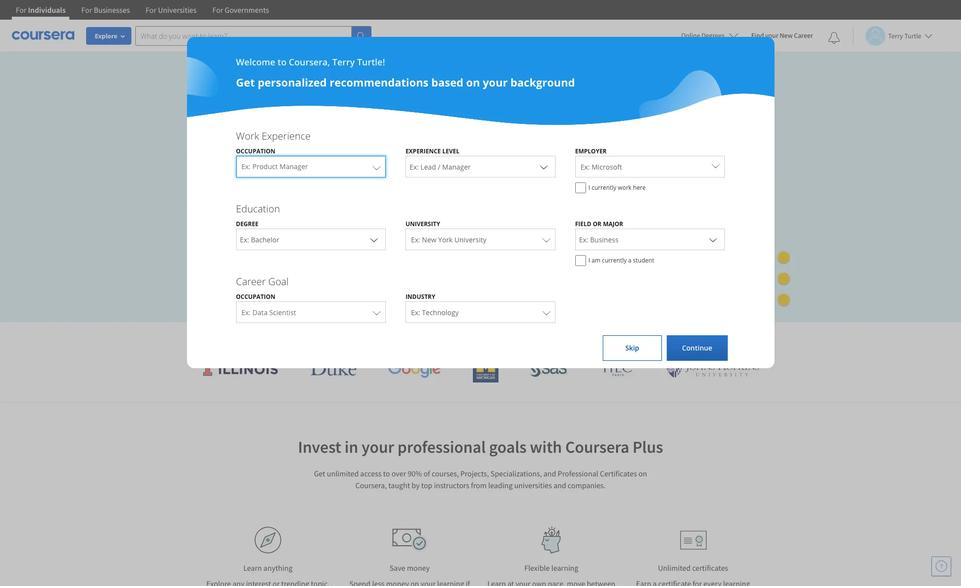 Task type: locate. For each thing, give the bounding box(es) containing it.
1 horizontal spatial experience
[[406, 147, 441, 156]]

work
[[618, 184, 632, 192]]

your
[[766, 31, 779, 40], [483, 75, 508, 90], [195, 173, 218, 187], [362, 437, 394, 458]]

product
[[253, 162, 278, 171]]

terry
[[332, 56, 355, 68]]

2 for from the left
[[81, 5, 92, 15]]

ex: data scientist
[[241, 308, 296, 318]]

courses,
[[392, 138, 434, 153], [432, 469, 459, 479]]

experience up ready
[[262, 129, 311, 143]]

by
[[412, 481, 420, 491]]

ex: for ex: data scientist
[[241, 308, 251, 318]]

0 horizontal spatial leading
[[378, 330, 418, 346]]

coursera, left taught on the left bottom of the page
[[356, 481, 387, 491]]

for left governments
[[212, 5, 223, 15]]

0 vertical spatial in
[[487, 155, 497, 170]]

1 horizontal spatial university
[[455, 235, 487, 245]]

and down professional at the bottom right
[[554, 481, 566, 491]]

occupation
[[236, 147, 275, 156], [236, 293, 275, 301]]

new inside education element
[[422, 235, 437, 245]]

specializations,
[[491, 469, 542, 479]]

ex: down industry
[[411, 308, 420, 318]]

career goal
[[236, 275, 289, 288]]

plus left continue
[[655, 330, 678, 346]]

field
[[575, 220, 592, 228]]

universities down technology
[[421, 330, 484, 346]]

your down 'projects,'
[[195, 173, 218, 187]]

new right find
[[780, 31, 793, 40]]

get left unlimited
[[314, 469, 325, 479]]

1 vertical spatial new
[[422, 235, 437, 245]]

cancel
[[237, 221, 259, 230]]

am
[[592, 256, 601, 265]]

0 horizontal spatial new
[[422, 235, 437, 245]]

currently
[[592, 184, 617, 192], [602, 256, 627, 265]]

0 vertical spatial currently
[[592, 184, 617, 192]]

1 vertical spatial with
[[530, 437, 562, 458]]

occupation up data
[[236, 293, 275, 301]]

coursera up hec paris image
[[601, 330, 652, 346]]

welcome
[[236, 56, 275, 68]]

2 vertical spatial on
[[639, 469, 647, 479]]

for left businesses
[[81, 5, 92, 15]]

to up personalized
[[278, 56, 287, 68]]

get unlimited access to over 90% of courses, projects, specializations, and professional certificates on coursera, taught by top instructors from leading universities and companies.
[[314, 469, 647, 491]]

1 vertical spatial on
[[471, 138, 484, 153]]

unlimited for unlimited certificates
[[658, 564, 691, 573]]

0 horizontal spatial career
[[236, 275, 266, 288]]

unlimited
[[195, 138, 245, 153], [658, 564, 691, 573]]

1 vertical spatial occupation
[[236, 293, 275, 301]]

get down welcome
[[236, 75, 255, 90]]

4 for from the left
[[212, 5, 223, 15]]

unlimited up 'projects,'
[[195, 138, 245, 153]]

0 vertical spatial courses,
[[392, 138, 434, 153]]

and left professional at the bottom right
[[544, 469, 556, 479]]

career left goal
[[236, 275, 266, 288]]

with right goals
[[530, 437, 562, 458]]

ex: left york
[[411, 235, 420, 245]]

on right based
[[466, 75, 480, 90]]

0 vertical spatial coursera,
[[289, 56, 330, 68]]

leading inside the get unlimited access to over 90% of courses, projects, specializations, and professional certificates on coursera, taught by top instructors from leading universities and companies.
[[488, 481, 513, 491]]

0 vertical spatial on
[[466, 75, 480, 90]]

instructors
[[434, 481, 470, 491]]

to left the over
[[383, 469, 390, 479]]

university up york
[[406, 220, 440, 228]]

ex: inside education element
[[411, 235, 420, 245]]

included
[[441, 155, 484, 170]]

3 for from the left
[[146, 5, 156, 15]]

/month,
[[207, 221, 235, 230]]

i right i currently work here option
[[589, 184, 590, 192]]

plus up certificates
[[633, 437, 663, 458]]

continue button
[[667, 336, 728, 361]]

1 horizontal spatial access
[[360, 469, 382, 479]]

0 vertical spatial access
[[247, 138, 280, 153]]

1 horizontal spatial unlimited
[[658, 564, 691, 573]]

1 vertical spatial coursera
[[565, 437, 629, 458]]

your inside onboardingmodal dialog
[[483, 75, 508, 90]]

courses, up programs—all
[[392, 138, 434, 153]]

1 vertical spatial currently
[[602, 256, 627, 265]]

1 horizontal spatial chevron down image
[[538, 161, 550, 173]]

chevron down image
[[538, 161, 550, 173], [368, 234, 380, 246], [708, 234, 719, 246]]

2 horizontal spatial chevron down image
[[708, 234, 719, 246]]

1 horizontal spatial leading
[[488, 481, 513, 491]]

1 vertical spatial to
[[283, 138, 293, 153]]

1 i from the top
[[589, 184, 590, 192]]

hands-
[[436, 138, 471, 153]]

find your new career
[[751, 31, 813, 40]]

0 vertical spatial to
[[278, 56, 287, 68]]

1 occupation from the top
[[236, 147, 275, 156]]

2 occupation from the top
[[236, 293, 275, 301]]

and up subscription
[[241, 155, 261, 170]]

hec paris image
[[600, 359, 634, 380]]

to
[[278, 56, 287, 68], [283, 138, 293, 153], [383, 469, 390, 479]]

ex: down the employer
[[581, 162, 590, 172]]

1 horizontal spatial in
[[487, 155, 497, 170]]

1 horizontal spatial new
[[780, 31, 793, 40]]

universities
[[158, 5, 197, 15]]

occupation inside work experience element
[[236, 147, 275, 156]]

career
[[794, 31, 813, 40], [236, 275, 266, 288]]

degree
[[236, 220, 259, 228]]

0 horizontal spatial access
[[247, 138, 280, 153]]

in right included
[[487, 155, 497, 170]]

with
[[575, 330, 598, 346], [530, 437, 562, 458]]

projects,
[[195, 155, 238, 170]]

i left 'am'
[[589, 256, 590, 265]]

for for businesses
[[81, 5, 92, 15]]

your up the over
[[362, 437, 394, 458]]

0 horizontal spatial coursera,
[[289, 56, 330, 68]]

your left background
[[483, 75, 508, 90]]

in up unlimited
[[345, 437, 358, 458]]

0 vertical spatial unlimited
[[195, 138, 245, 153]]

coursera up professional at the bottom right
[[565, 437, 629, 458]]

chevron down image inside work experience element
[[538, 161, 550, 173]]

0 vertical spatial occupation
[[236, 147, 275, 156]]

experience left level
[[406, 147, 441, 156]]

learn anything
[[243, 564, 293, 573]]

for left universities
[[146, 5, 156, 15]]

to up ready
[[283, 138, 293, 153]]

0 vertical spatial get
[[236, 75, 255, 90]]

new left york
[[422, 235, 437, 245]]

leading universities and companies with coursera plus
[[375, 330, 678, 346]]

plus
[[655, 330, 678, 346], [633, 437, 663, 458]]

0 horizontal spatial in
[[345, 437, 358, 458]]

1 vertical spatial courses,
[[432, 469, 459, 479]]

save
[[390, 564, 406, 573]]

invest in your professional goals with coursera plus
[[298, 437, 663, 458]]

learning
[[552, 564, 579, 573]]

in
[[487, 155, 497, 170], [345, 437, 358, 458]]

employer
[[575, 147, 607, 156]]

here
[[633, 184, 646, 192]]

chevron down image for experience level
[[538, 161, 550, 173]]

universities down 'specializations,'
[[514, 481, 552, 491]]

universities
[[421, 330, 484, 346], [514, 481, 552, 491]]

0 vertical spatial with
[[575, 330, 598, 346]]

access left the over
[[360, 469, 382, 479]]

show notifications image
[[828, 32, 840, 44]]

experience
[[262, 129, 311, 143], [406, 147, 441, 156]]

of
[[424, 469, 430, 479]]

and up university of michigan image
[[487, 330, 508, 346]]

university of illinois at urbana-champaign image
[[202, 362, 279, 377]]

individuals
[[28, 5, 66, 15]]

1 vertical spatial leading
[[488, 481, 513, 491]]

career left show notifications image on the right top
[[794, 31, 813, 40]]

skip
[[626, 344, 639, 353]]

coursera image
[[12, 28, 74, 43]]

university right york
[[455, 235, 487, 245]]

for universities
[[146, 5, 197, 15]]

1 vertical spatial get
[[314, 469, 325, 479]]

1 vertical spatial i
[[589, 256, 590, 265]]

and inside the unlimited access to 7,000+ world-class courses, hands-on projects, and job-ready certificate programs—all included in your subscription
[[241, 155, 261, 170]]

occupation for work
[[236, 147, 275, 156]]

0 vertical spatial coursera
[[601, 330, 652, 346]]

education element
[[226, 202, 735, 271]]

1 vertical spatial universities
[[514, 481, 552, 491]]

coursera, up personalized
[[289, 56, 330, 68]]

ready
[[283, 155, 311, 170]]

leading down 'specializations,'
[[488, 481, 513, 491]]

1 horizontal spatial career
[[794, 31, 813, 40]]

occupation inside the career goal element
[[236, 293, 275, 301]]

on up included
[[471, 138, 484, 153]]

student
[[633, 256, 654, 265]]

free
[[250, 243, 265, 253]]

manager
[[280, 162, 308, 171]]

2 i from the top
[[589, 256, 590, 265]]

leading
[[378, 330, 418, 346], [488, 481, 513, 491]]

currently left a
[[602, 256, 627, 265]]

banner navigation
[[8, 0, 277, 27]]

1 vertical spatial unlimited
[[658, 564, 691, 573]]

save money
[[390, 564, 430, 573]]

1 vertical spatial career
[[236, 275, 266, 288]]

1 horizontal spatial with
[[575, 330, 598, 346]]

universities inside the get unlimited access to over 90% of courses, projects, specializations, and professional certificates on coursera, taught by top instructors from leading universities and companies.
[[514, 481, 552, 491]]

0 vertical spatial i
[[589, 184, 590, 192]]

find your new career link
[[747, 30, 818, 42]]

0 vertical spatial new
[[780, 31, 793, 40]]

chevron down image for field or major
[[708, 234, 719, 246]]

unlimited down unlimited certificates image at bottom right
[[658, 564, 691, 573]]

0 horizontal spatial universities
[[421, 330, 484, 346]]

access up job-
[[247, 138, 280, 153]]

for left individuals on the left of page
[[16, 5, 27, 15]]

1 for from the left
[[16, 5, 27, 15]]

flexible
[[525, 564, 550, 573]]

1 vertical spatial experience
[[406, 147, 441, 156]]

leading up the google image
[[378, 330, 418, 346]]

1 horizontal spatial universities
[[514, 481, 552, 491]]

to inside the get unlimited access to over 90% of courses, projects, specializations, and professional certificates on coursera, taught by top instructors from leading universities and companies.
[[383, 469, 390, 479]]

0 horizontal spatial unlimited
[[195, 138, 245, 153]]

ex: left data
[[241, 308, 251, 318]]

unlimited certificates
[[658, 564, 728, 573]]

professional
[[398, 437, 486, 458]]

for governments
[[212, 5, 269, 15]]

ex: for ex: product manager
[[241, 162, 251, 171]]

get inside onboardingmodal dialog
[[236, 75, 255, 90]]

i for work experience
[[589, 184, 590, 192]]

1 horizontal spatial coursera,
[[356, 481, 387, 491]]

2 vertical spatial to
[[383, 469, 390, 479]]

0 vertical spatial experience
[[262, 129, 311, 143]]

0 horizontal spatial with
[[530, 437, 562, 458]]

in inside the unlimited access to 7,000+ world-class courses, hands-on projects, and job-ready certificate programs—all included in your subscription
[[487, 155, 497, 170]]

0 horizontal spatial chevron down image
[[368, 234, 380, 246]]

courses, inside the unlimited access to 7,000+ world-class courses, hands-on projects, and job-ready certificate programs—all included in your subscription
[[392, 138, 434, 153]]

currently left work
[[592, 184, 617, 192]]

0 horizontal spatial get
[[236, 75, 255, 90]]

ex: up subscription
[[241, 162, 251, 171]]

johns hopkins university image
[[666, 360, 759, 379]]

occupation down work
[[236, 147, 275, 156]]

goal
[[268, 275, 289, 288]]

currently inside work experience element
[[592, 184, 617, 192]]

1 horizontal spatial get
[[314, 469, 325, 479]]

0 horizontal spatial university
[[406, 220, 440, 228]]

0 vertical spatial universities
[[421, 330, 484, 346]]

ex: new york university
[[411, 235, 487, 245]]

for businesses
[[81, 5, 130, 15]]

ex: for ex: microsoft
[[581, 162, 590, 172]]

1 vertical spatial coursera,
[[356, 481, 387, 491]]

unlimited inside the unlimited access to 7,000+ world-class courses, hands-on projects, and job-ready certificate programs—all included in your subscription
[[195, 138, 245, 153]]

on right certificates
[[639, 469, 647, 479]]

1 vertical spatial access
[[360, 469, 382, 479]]

companies
[[512, 330, 572, 346]]

0 vertical spatial leading
[[378, 330, 418, 346]]

industry
[[406, 293, 436, 301]]

onboardingmodal dialog
[[0, 0, 961, 587]]

courses, up instructors on the left of page
[[432, 469, 459, 479]]

for for governments
[[212, 5, 223, 15]]

ex: for ex: new york university
[[411, 235, 420, 245]]

with right companies
[[575, 330, 598, 346]]

0 vertical spatial university
[[406, 220, 440, 228]]

None search field
[[135, 26, 372, 46]]

certificate
[[314, 155, 364, 170]]

from
[[471, 481, 487, 491]]

get inside the get unlimited access to over 90% of courses, projects, specializations, and professional certificates on coursera, taught by top instructors from leading universities and companies.
[[314, 469, 325, 479]]

i currently work here
[[589, 184, 646, 192]]

1 vertical spatial university
[[455, 235, 487, 245]]



Task type: vqa. For each thing, say whether or not it's contained in the screenshot.
work
yes



Task type: describe. For each thing, give the bounding box(es) containing it.
work experience
[[236, 129, 311, 143]]

chevron down image for degree
[[368, 234, 380, 246]]

career inside onboardingmodal dialog
[[236, 275, 266, 288]]

get personalized recommendations based on your background
[[236, 75, 575, 90]]

i am currently a student
[[589, 256, 654, 265]]

ex: technology
[[411, 308, 459, 318]]

turtle!
[[357, 56, 385, 68]]

flexible learning image
[[535, 527, 569, 554]]

start 7-day free trial
[[211, 243, 282, 253]]

continue
[[682, 344, 713, 353]]

world-
[[333, 138, 365, 153]]

find
[[751, 31, 764, 40]]

projects,
[[461, 469, 489, 479]]

7-
[[230, 243, 236, 253]]

a
[[628, 256, 632, 265]]

on inside the unlimited access to 7,000+ world-class courses, hands-on projects, and job-ready certificate programs—all included in your subscription
[[471, 138, 484, 153]]

on inside dialog
[[466, 75, 480, 90]]

governments
[[225, 5, 269, 15]]

taught
[[389, 481, 410, 491]]

microsoft
[[592, 162, 622, 172]]

data
[[253, 308, 268, 318]]

level
[[443, 147, 460, 156]]

york
[[438, 235, 453, 245]]

start 7-day free trial button
[[195, 236, 298, 260]]

your right find
[[766, 31, 779, 40]]

help center image
[[936, 561, 948, 573]]

ex: product manager
[[241, 162, 308, 171]]

courses, inside the get unlimited access to over 90% of courses, projects, specializations, and professional certificates on coursera, taught by top instructors from leading universities and companies.
[[432, 469, 459, 479]]

welcome to coursera, terry turtle!
[[236, 56, 385, 68]]

currently inside education element
[[602, 256, 627, 265]]

I currently work here checkbox
[[575, 183, 586, 193]]

subscription
[[221, 173, 283, 187]]

for individuals
[[16, 5, 66, 15]]

based
[[431, 75, 463, 90]]

ex: for ex: technology
[[411, 308, 420, 318]]

job-
[[263, 155, 283, 170]]

0 horizontal spatial experience
[[262, 129, 311, 143]]

professional
[[558, 469, 598, 479]]

Occupation field
[[237, 156, 385, 178]]

learn
[[243, 564, 262, 573]]

save money image
[[392, 529, 428, 552]]

anytime
[[260, 221, 289, 230]]

access inside the unlimited access to 7,000+ world-class courses, hands-on projects, and job-ready certificate programs—all included in your subscription
[[247, 138, 280, 153]]

recommendations
[[330, 75, 429, 90]]

scientist
[[269, 308, 296, 318]]

start
[[211, 243, 228, 253]]

coursera, inside onboardingmodal dialog
[[289, 56, 330, 68]]

get for get unlimited access to over 90% of courses, projects, specializations, and professional certificates on coursera, taught by top instructors from leading universities and companies.
[[314, 469, 325, 479]]

duke university image
[[311, 360, 356, 376]]

day
[[236, 243, 249, 253]]

trial
[[267, 243, 282, 253]]

learn anything image
[[254, 527, 282, 554]]

get for get personalized recommendations based on your background
[[236, 75, 255, 90]]

1 vertical spatial plus
[[633, 437, 663, 458]]

anything
[[264, 564, 293, 573]]

sas image
[[530, 362, 568, 377]]

or
[[593, 220, 602, 228]]

background
[[511, 75, 575, 90]]

work experience element
[[226, 129, 735, 198]]

certificates
[[692, 564, 728, 573]]

skip button
[[603, 336, 662, 361]]

flexible learning
[[525, 564, 579, 573]]

0 vertical spatial plus
[[655, 330, 678, 346]]

for for individuals
[[16, 5, 27, 15]]

/month, cancel anytime
[[207, 221, 289, 230]]

certificates
[[600, 469, 637, 479]]

university of michigan image
[[473, 356, 499, 383]]

class
[[365, 138, 389, 153]]

money
[[407, 564, 430, 573]]

unlimited certificates image
[[680, 531, 707, 551]]

technology
[[422, 308, 459, 318]]

experience level
[[406, 147, 460, 156]]

unlimited access to 7,000+ world-class courses, hands-on projects, and job-ready certificate programs—all included in your subscription
[[195, 138, 497, 187]]

unlimited for unlimited access to 7,000+ world-class courses, hands-on projects, and job-ready certificate programs—all included in your subscription
[[195, 138, 245, 153]]

your inside the unlimited access to 7,000+ world-class courses, hands-on projects, and job-ready certificate programs—all included in your subscription
[[195, 173, 218, 187]]

access inside the get unlimited access to over 90% of courses, projects, specializations, and professional certificates on coursera, taught by top instructors from leading universities and companies.
[[360, 469, 382, 479]]

on inside the get unlimited access to over 90% of courses, projects, specializations, and professional certificates on coursera, taught by top instructors from leading universities and companies.
[[639, 469, 647, 479]]

goals
[[489, 437, 527, 458]]

personalized
[[258, 75, 327, 90]]

for for universities
[[146, 5, 156, 15]]

90%
[[408, 469, 422, 479]]

invest
[[298, 437, 341, 458]]

1 vertical spatial in
[[345, 437, 358, 458]]

coursera, inside the get unlimited access to over 90% of courses, projects, specializations, and professional certificates on coursera, taught by top instructors from leading universities and companies.
[[356, 481, 387, 491]]

career goal element
[[226, 275, 735, 328]]

to inside the unlimited access to 7,000+ world-class courses, hands-on projects, and job-ready certificate programs—all included in your subscription
[[283, 138, 293, 153]]

programs—all
[[367, 155, 438, 170]]

education
[[236, 202, 280, 216]]

companies.
[[568, 481, 606, 491]]

major
[[603, 220, 623, 228]]

google image
[[388, 360, 441, 379]]

to inside onboardingmodal dialog
[[278, 56, 287, 68]]

I am currently a student checkbox
[[575, 255, 586, 266]]

i for education
[[589, 256, 590, 265]]

occupation for career
[[236, 293, 275, 301]]

coursera plus image
[[195, 92, 345, 107]]

work
[[236, 129, 259, 143]]

unlimited
[[327, 469, 359, 479]]

0 vertical spatial career
[[794, 31, 813, 40]]

field or major
[[575, 220, 623, 228]]

ex: microsoft
[[581, 162, 622, 172]]



